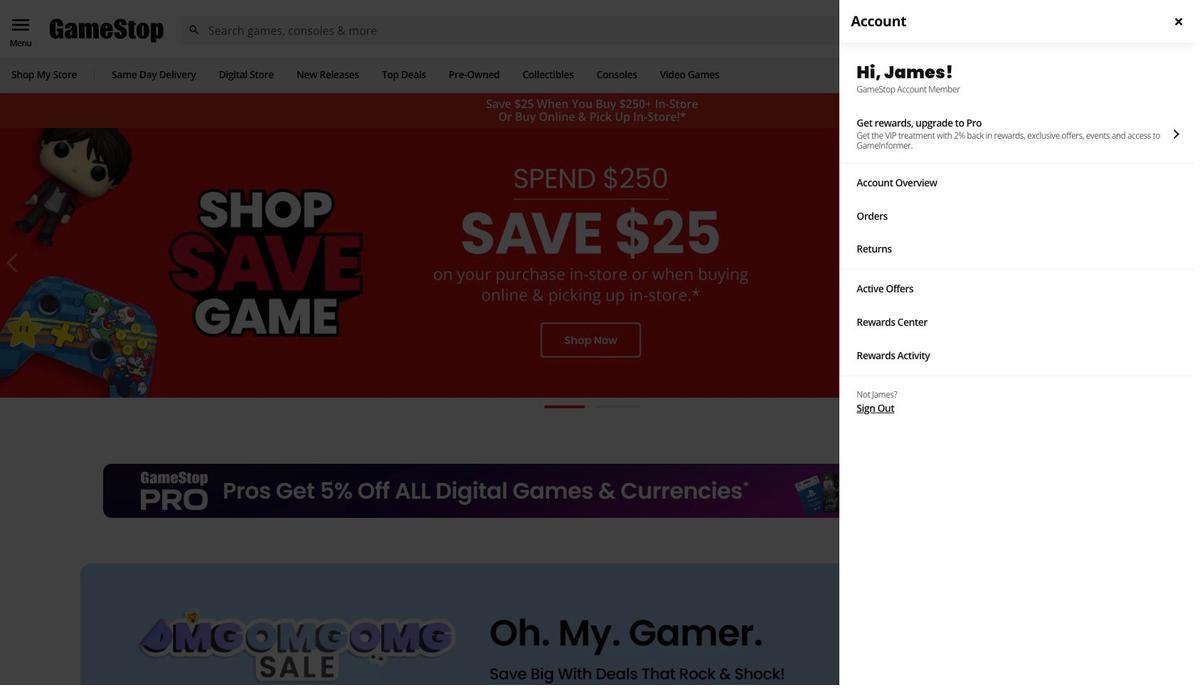 Task type: vqa. For each thing, say whether or not it's contained in the screenshot.
"tab list"
yes



Task type: locate. For each thing, give the bounding box(es) containing it.
tab list
[[537, 400, 648, 420]]

None search field
[[180, 16, 891, 45]]



Task type: describe. For each thing, give the bounding box(es) containing it.
Search games, consoles & more search field
[[208, 16, 866, 45]]

save $25 when you buy $250+ in-store image
[[0, 128, 1185, 397]]

gamestop image
[[50, 17, 164, 44]]



